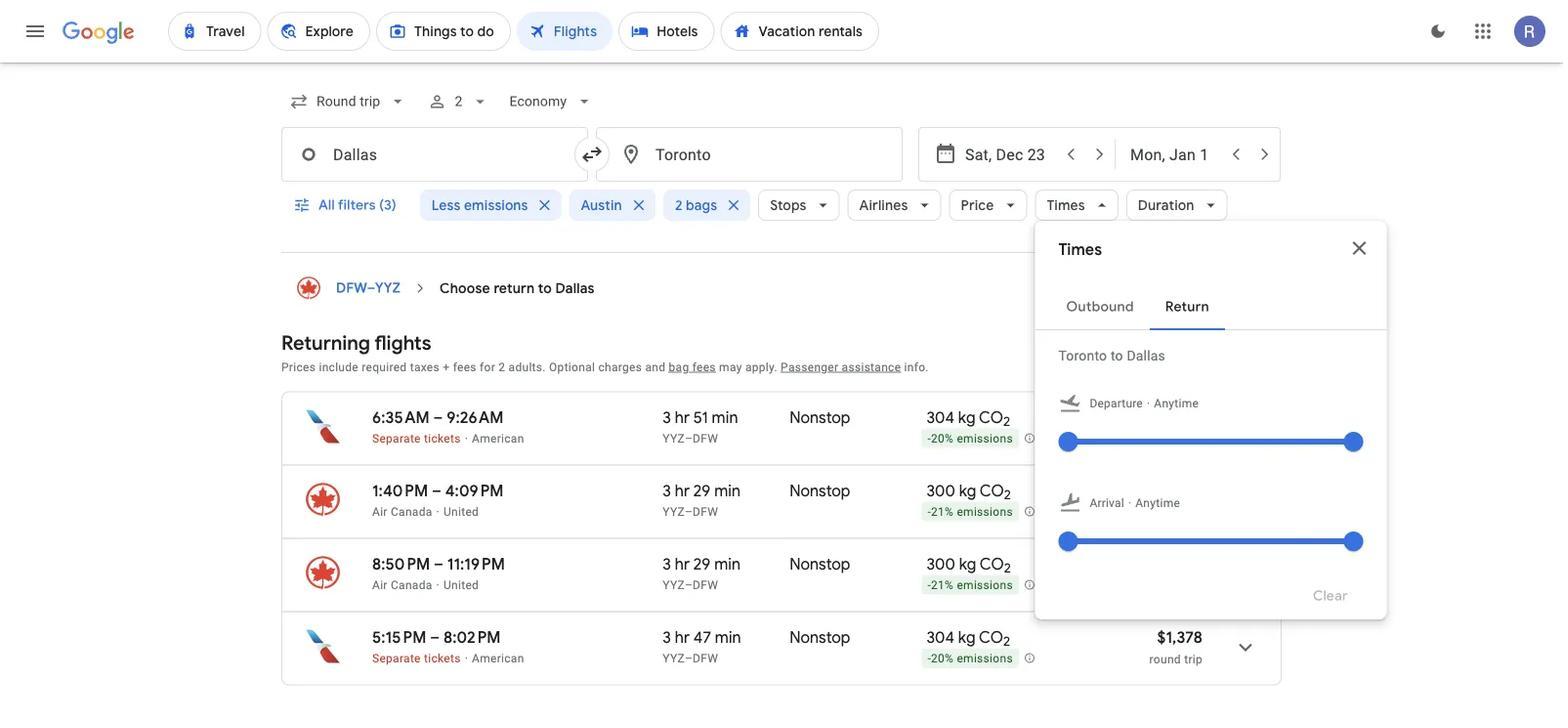 Task type: vqa. For each thing, say whether or not it's contained in the screenshot.
Venice Venice
no



Task type: describe. For each thing, give the bounding box(es) containing it.
$1,378
[[1157, 628, 1203, 648]]

total duration 3 hr 29 min. element for 4:09 pm
[[663, 481, 790, 504]]

trip for $1,258
[[1185, 433, 1203, 447]]

 image for 8:02 pm
[[465, 652, 468, 665]]

4:09 pm
[[445, 481, 504, 501]]

3 hr 51 min yyz – dfw
[[663, 408, 738, 446]]

assistance
[[842, 361, 901, 374]]

3 hr 47 min yyz – dfw
[[663, 628, 741, 665]]

trip for $1,295
[[1185, 506, 1203, 520]]

leaves toronto pearson international airport at 8:50 pm on monday, january 1 and arrives at dallas/fort worth international airport at 11:19 pm on monday, january 1. element
[[372, 555, 505, 575]]

20% for 3 hr 47 min
[[931, 652, 954, 666]]

300 for 4:09 pm
[[927, 481, 956, 501]]

2 inside 2 popup button
[[455, 94, 463, 110]]

toronto
[[1059, 348, 1107, 364]]

21% for 4:09 pm
[[931, 506, 954, 520]]

and
[[645, 361, 666, 374]]

anytime for departure
[[1154, 397, 1199, 411]]

(3)
[[379, 197, 397, 215]]

all filters (3)
[[319, 197, 397, 215]]

choose
[[440, 280, 490, 298]]

-20% emissions for $1,258
[[928, 433, 1013, 446]]

bag
[[669, 361, 689, 374]]

– right 5:15 pm
[[430, 628, 440, 648]]

emissions for $1,258
[[957, 433, 1013, 446]]

2 inside returning flights prices include required taxes + fees for 2 adults. optional charges and bag fees may apply. passenger assistance
[[499, 361, 506, 374]]

co for $1,378
[[979, 628, 1004, 648]]

nonstop flight. element for $1,295
[[790, 481, 851, 504]]

3 nonstop flight. element from the top
[[790, 555, 851, 578]]

dfw for 8:50 pm – 11:19 pm
[[693, 579, 718, 592]]

– up "flights"
[[367, 280, 375, 298]]

Departure time: 6:35 AM. text field
[[372, 408, 430, 428]]

300 kg co 2 for 4:09 pm
[[927, 481, 1011, 504]]

dfw for 1:40 pm – 4:09 pm
[[693, 505, 718, 519]]

dfw up returning
[[336, 280, 367, 298]]

– inside 3 hr 47 min yyz – dfw
[[685, 652, 693, 665]]

– left "arrival time: 11:19 pm." text box
[[434, 555, 444, 575]]

yyz for 6:35 am – 9:26 am
[[663, 432, 685, 446]]

3 for 8:02 pm
[[663, 628, 671, 648]]

nonstop for $1,295
[[790, 481, 851, 501]]

5:15 pm
[[372, 628, 426, 648]]

prices
[[281, 361, 316, 374]]

29 for 1:40 pm – 4:09 pm
[[694, 481, 711, 501]]

min for 4:09 pm
[[714, 481, 741, 501]]

departure
[[1090, 397, 1143, 411]]

Departure text field
[[965, 129, 1055, 181]]

5:15 pm – 8:02 pm
[[372, 628, 501, 648]]

Arrival time: 4:09 PM. text field
[[445, 481, 504, 501]]

air for 1:40 pm
[[372, 505, 388, 519]]

6:35 am
[[372, 408, 430, 428]]

less emissions
[[432, 197, 528, 215]]

hr for 6:35 am – 9:26 am
[[675, 408, 690, 428]]

hr for 8:50 pm – 11:19 pm
[[675, 555, 690, 575]]

main menu image
[[23, 20, 47, 43]]

austin
[[581, 197, 622, 215]]

separate for 6:35 am
[[372, 432, 421, 446]]

min for 11:19 pm
[[714, 555, 741, 575]]

less emissions button
[[420, 182, 561, 229]]

dfw for 6:35 am – 9:26 am
[[693, 432, 718, 446]]

emissions for $1,378
[[957, 652, 1013, 666]]

Departure time: 5:15 PM. text field
[[372, 628, 426, 648]]

3 for 4:09 pm
[[663, 481, 671, 501]]

total duration 3 hr 47 min. element
[[663, 628, 790, 651]]

duration button
[[1127, 182, 1228, 229]]

9:26 am
[[447, 408, 504, 428]]

kg for $1,258
[[959, 408, 976, 428]]

304 kg co 2 for $1,378
[[927, 628, 1011, 651]]

3 for 11:19 pm
[[663, 555, 671, 575]]

united for 11:19 pm
[[444, 579, 479, 592]]

- for $1,295
[[928, 506, 931, 520]]

arrival
[[1090, 497, 1125, 511]]

hr for 1:40 pm – 4:09 pm
[[675, 481, 690, 501]]

-21% emissions for 4:09 pm
[[928, 506, 1013, 520]]

flight details. leaves toronto pearson international airport at 5:15 pm on monday, january 1 and arrives at dallas/fort worth international airport at 8:02 pm on monday, january 1. image
[[1223, 624, 1269, 671]]

co for $1,258
[[979, 408, 1004, 428]]

leaves toronto pearson international airport at 6:35 am on monday, january 1 and arrives at dallas/fort worth international airport at 9:26 am on monday, january 1. element
[[372, 408, 504, 428]]

for
[[480, 361, 495, 374]]

8:50 pm – 11:19 pm
[[372, 555, 505, 575]]

3 co from the top
[[980, 555, 1004, 575]]

1258 US dollars text field
[[1157, 408, 1203, 428]]

3 hr 29 min yyz – dfw for 11:19 pm
[[663, 555, 741, 592]]

swap origin and destination. image
[[580, 143, 604, 167]]

11:19 pm
[[447, 555, 505, 575]]

austin button
[[569, 182, 656, 229]]

min for 8:02 pm
[[715, 628, 741, 648]]

8:50 pm
[[372, 555, 430, 575]]

none search field containing times
[[281, 79, 1387, 620]]

Return text field
[[1131, 129, 1221, 181]]

-20% emissions for $1,378
[[928, 652, 1013, 666]]

Arrival time: 8:02 PM. text field
[[444, 628, 501, 648]]

2 button
[[420, 79, 498, 126]]

Departure time: 1:40 PM. text field
[[372, 481, 428, 501]]

times inside popup button
[[1047, 197, 1086, 215]]

stops
[[770, 197, 807, 215]]

-21% emissions for 11:19 pm
[[928, 579, 1013, 593]]

3 nonstop from the top
[[790, 555, 851, 575]]

apply.
[[746, 361, 778, 374]]

kg for $1,378
[[959, 628, 976, 648]]

2 bags button
[[663, 182, 751, 229]]

united for 4:09 pm
[[444, 505, 479, 519]]

2 inside 2 bags popup button
[[675, 197, 683, 215]]

bag fees button
[[669, 361, 716, 374]]

flights
[[374, 331, 432, 356]]

3 hr 29 min yyz – dfw for 4:09 pm
[[663, 481, 741, 519]]

anytime for arrival
[[1136, 497, 1181, 511]]

21% for 11:19 pm
[[931, 579, 954, 593]]

stops button
[[758, 182, 840, 229]]

dfw for 5:15 pm – 8:02 pm
[[693, 652, 718, 665]]

nonstop flight. element for $1,258
[[790, 408, 851, 431]]

1:40 pm – 4:09 pm
[[372, 481, 504, 501]]

nonstop for $1,258
[[790, 408, 851, 428]]

kg for $1,295
[[959, 481, 977, 501]]

returning flights prices include required taxes + fees for 2 adults. optional charges and bag fees may apply. passenger assistance
[[281, 331, 901, 374]]

300 kg co 2 for 11:19 pm
[[927, 555, 1011, 577]]



Task type: locate. For each thing, give the bounding box(es) containing it.
1 air from the top
[[372, 505, 388, 519]]

0 horizontal spatial dallas
[[556, 280, 595, 298]]

0 vertical spatial anytime
[[1154, 397, 1199, 411]]

2 nonstop from the top
[[790, 481, 851, 501]]

separate tickets for 6:35 am
[[372, 432, 461, 446]]

1 vertical spatial separate
[[372, 652, 421, 665]]

2 air canada from the top
[[372, 579, 432, 592]]

yyz inside 3 hr 47 min yyz – dfw
[[663, 652, 685, 665]]

8:02 pm
[[444, 628, 501, 648]]

1 300 from the top
[[927, 481, 956, 501]]

american down 9:26 am text box
[[472, 432, 524, 446]]

to inside search box
[[1111, 348, 1124, 364]]

round down $1,378 on the bottom right of the page
[[1150, 653, 1181, 666]]

canada for 1:40 pm
[[391, 505, 432, 519]]

 image
[[1147, 394, 1150, 414], [1129, 494, 1132, 514]]

1 vertical spatial dallas
[[1127, 348, 1166, 364]]

anytime
[[1154, 397, 1199, 411], [1136, 497, 1181, 511]]

hr inside 3 hr 47 min yyz – dfw
[[675, 628, 690, 648]]

round inside $1,378 round trip
[[1150, 653, 1181, 666]]

1 300 kg co 2 from the top
[[927, 481, 1011, 504]]

3 inside 3 hr 47 min yyz – dfw
[[663, 628, 671, 648]]

3 left 47
[[663, 628, 671, 648]]

yyz inside 3 hr 51 min yyz – dfw
[[663, 432, 685, 446]]

total duration 3 hr 51 min. element
[[663, 408, 790, 431]]

min down 3 hr 51 min yyz – dfw
[[714, 481, 741, 501]]

trip down $1,378 on the bottom right of the page
[[1185, 653, 1203, 666]]

1 - from the top
[[928, 433, 931, 446]]

yyz for 8:50 pm – 11:19 pm
[[663, 579, 685, 592]]

1 hr from the top
[[675, 408, 690, 428]]

0 vertical spatial separate tickets
[[372, 432, 461, 446]]

1 vertical spatial 29
[[694, 555, 711, 575]]

1 vertical spatial 304
[[927, 628, 955, 648]]

air down departure time: 8:50 pm. text box
[[372, 579, 388, 592]]

fees right +
[[453, 361, 477, 374]]

None text field
[[281, 128, 588, 182], [596, 128, 903, 182], [281, 128, 588, 182], [596, 128, 903, 182]]

2 nonstop flight. element from the top
[[790, 481, 851, 504]]

1295 US dollars text field
[[1157, 481, 1203, 501]]

1 vertical spatial -21% emissions
[[928, 579, 1013, 593]]

price button
[[949, 182, 1027, 229]]

3 trip from the top
[[1185, 653, 1203, 666]]

0 vertical spatial times
[[1047, 197, 1086, 215]]

dallas
[[556, 280, 595, 298], [1127, 348, 1166, 364]]

price
[[961, 197, 994, 215]]

1 horizontal spatial to
[[1111, 348, 1124, 364]]

min inside 3 hr 47 min yyz – dfw
[[715, 628, 741, 648]]

tickets
[[424, 432, 461, 446], [424, 652, 461, 665]]

0 vertical spatial 20%
[[931, 433, 954, 446]]

- for $1,378
[[928, 652, 931, 666]]

– up 3 hr 47 min yyz – dfw
[[685, 579, 693, 592]]

$1,295 round trip
[[1150, 481, 1203, 520]]

2 american from the top
[[472, 652, 524, 665]]

to inside returning flights main content
[[538, 280, 552, 298]]

american for 9:26 am
[[472, 432, 524, 446]]

2 united from the top
[[444, 579, 479, 592]]

1 united from the top
[[444, 505, 479, 519]]

yyz
[[375, 280, 401, 298], [663, 432, 685, 446], [663, 505, 685, 519], [663, 579, 685, 592], [663, 652, 685, 665]]

yyz down total duration 3 hr 47 min. element
[[663, 652, 685, 665]]

1 vertical spatial times
[[1059, 240, 1102, 260]]

0 vertical spatial separate
[[372, 432, 421, 446]]

0 horizontal spatial  image
[[1129, 494, 1132, 514]]

 image down arrival time: 8:02 pm. text box
[[465, 652, 468, 665]]

united
[[444, 505, 479, 519], [444, 579, 479, 592]]

times button
[[1035, 182, 1119, 229]]

2 21% from the top
[[931, 579, 954, 593]]

min up total duration 3 hr 47 min. element
[[714, 555, 741, 575]]

1 vertical spatial canada
[[391, 579, 432, 592]]

may
[[719, 361, 742, 374]]

3 round from the top
[[1150, 653, 1181, 666]]

dallas inside returning flights main content
[[556, 280, 595, 298]]

air canada down '1:40 pm'
[[372, 505, 432, 519]]

trip down 1258 us dollars text field
[[1185, 433, 1203, 447]]

3 3 from the top
[[663, 555, 671, 575]]

1 vertical spatial united
[[444, 579, 479, 592]]

-20% emissions
[[928, 433, 1013, 446], [928, 652, 1013, 666]]

tickets down 6:35 am – 9:26 am
[[424, 432, 461, 446]]

fees
[[453, 361, 477, 374], [693, 361, 716, 374]]

0 vertical spatial united
[[444, 505, 479, 519]]

round down $1,295
[[1150, 506, 1181, 520]]

hr for 5:15 pm – 8:02 pm
[[675, 628, 690, 648]]

300
[[927, 481, 956, 501], [927, 555, 956, 575]]

None field
[[281, 85, 416, 120], [502, 85, 602, 120], [281, 85, 416, 120], [502, 85, 602, 120]]

air
[[372, 505, 388, 519], [372, 579, 388, 592]]

1 vertical spatial  image
[[1129, 494, 1132, 514]]

3 hr from the top
[[675, 555, 690, 575]]

round for $1,378
[[1150, 653, 1181, 666]]

1 3 hr 29 min yyz – dfw from the top
[[663, 481, 741, 519]]

3 for 9:26 am
[[663, 408, 671, 428]]

yyz up 3 hr 47 min yyz – dfw
[[663, 579, 685, 592]]

51
[[694, 408, 708, 428]]

0 vertical spatial 21%
[[931, 506, 954, 520]]

0 vertical spatial 300
[[927, 481, 956, 501]]

american for 8:02 pm
[[472, 652, 524, 665]]

1 -20% emissions from the top
[[928, 433, 1013, 446]]

1 round from the top
[[1150, 433, 1181, 447]]

hr inside 3 hr 51 min yyz – dfw
[[675, 408, 690, 428]]

tickets for 8:02 pm
[[424, 652, 461, 665]]

yyz for 1:40 pm – 4:09 pm
[[663, 505, 685, 519]]

adults.
[[509, 361, 546, 374]]

1 tickets from the top
[[424, 432, 461, 446]]

3
[[663, 408, 671, 428], [663, 481, 671, 501], [663, 555, 671, 575], [663, 628, 671, 648]]

filters
[[338, 197, 376, 215]]

29 up 47
[[694, 555, 711, 575]]

canada down departure time: 8:50 pm. text box
[[391, 579, 432, 592]]

0 vertical spatial  image
[[1147, 394, 1150, 414]]

1 vertical spatial 21%
[[931, 579, 954, 593]]

2 -20% emissions from the top
[[928, 652, 1013, 666]]

air canada
[[372, 505, 432, 519], [372, 579, 432, 592]]

1 3 from the top
[[663, 408, 671, 428]]

– down 3 hr 51 min yyz – dfw
[[685, 505, 693, 519]]

times down departure text box
[[1047, 197, 1086, 215]]

Arrival time: 11:19 PM. text field
[[447, 555, 505, 575]]

anytime right departure
[[1154, 397, 1199, 411]]

hr
[[675, 408, 690, 428], [675, 481, 690, 501], [675, 555, 690, 575], [675, 628, 690, 648]]

1 co from the top
[[979, 408, 1004, 428]]

1  image from the top
[[465, 432, 468, 446]]

– inside 3 hr 51 min yyz – dfw
[[685, 432, 693, 446]]

4 co from the top
[[979, 628, 1004, 648]]

canada down '1:40 pm'
[[391, 505, 432, 519]]

all filters (3) button
[[281, 182, 412, 229]]

3 left 51
[[663, 408, 671, 428]]

304 kg co 2 for $1,258
[[927, 408, 1011, 431]]

29
[[694, 481, 711, 501], [694, 555, 711, 575]]

0 vertical spatial round
[[1150, 433, 1181, 447]]

separate tickets for 5:15 pm
[[372, 652, 461, 665]]

1 separate from the top
[[372, 432, 421, 446]]

fees right "bag"
[[693, 361, 716, 374]]

4 - from the top
[[928, 652, 931, 666]]

1 vertical spatial 3 hr 29 min yyz – dfw
[[663, 555, 741, 592]]

- for $1,258
[[928, 433, 931, 446]]

hr left 51
[[675, 408, 690, 428]]

$1,295
[[1157, 481, 1203, 501]]

airlines
[[860, 197, 908, 215]]

return
[[494, 280, 535, 298]]

air for 8:50 pm
[[372, 579, 388, 592]]

to right return
[[538, 280, 552, 298]]

4 nonstop from the top
[[790, 628, 851, 648]]

1 horizontal spatial fees
[[693, 361, 716, 374]]

2 trip from the top
[[1185, 506, 1203, 520]]

min inside 3 hr 51 min yyz – dfw
[[712, 408, 738, 428]]

20%
[[931, 433, 954, 446], [931, 652, 954, 666]]

2 vertical spatial round
[[1150, 653, 1181, 666]]

yyz down total duration 3 hr 51 min. element
[[663, 432, 685, 446]]

1 air canada from the top
[[372, 505, 432, 519]]

1 304 kg co 2 from the top
[[927, 408, 1011, 431]]

304 for 3 hr 47 min
[[927, 628, 955, 648]]

2 29 from the top
[[694, 555, 711, 575]]

1 21% from the top
[[931, 506, 954, 520]]

yyz for 5:15 pm – 8:02 pm
[[663, 652, 685, 665]]

1 vertical spatial 304 kg co 2
[[927, 628, 1011, 651]]

total duration 3 hr 29 min. element for 11:19 pm
[[663, 555, 790, 578]]

change appearance image
[[1415, 8, 1462, 55]]

dfw – yyz
[[336, 280, 401, 298]]

round down 1258 us dollars text field
[[1150, 433, 1181, 447]]

1 20% from the top
[[931, 433, 954, 446]]

 image right departure
[[1147, 394, 1150, 414]]

0 vertical spatial canada
[[391, 505, 432, 519]]

4 hr from the top
[[675, 628, 690, 648]]

0 vertical spatial 300 kg co 2
[[927, 481, 1011, 504]]

total duration 3 hr 29 min. element up total duration 3 hr 47 min. element
[[663, 555, 790, 578]]

to
[[538, 280, 552, 298], [1111, 348, 1124, 364]]

0 vertical spatial air
[[372, 505, 388, 519]]

300 for 11:19 pm
[[927, 555, 956, 575]]

american down 8:02 pm
[[472, 652, 524, 665]]

dfw down 3 hr 51 min yyz – dfw
[[693, 505, 718, 519]]

 image for arrival
[[1129, 494, 1132, 514]]

round inside "$1,295 round trip"
[[1150, 506, 1181, 520]]

 image
[[465, 432, 468, 446], [465, 652, 468, 665]]

0 vertical spatial -21% emissions
[[928, 506, 1013, 520]]

total duration 3 hr 29 min. element
[[663, 481, 790, 504], [663, 555, 790, 578]]

air canada for 8:50 pm
[[372, 579, 432, 592]]

dallas up departure
[[1127, 348, 1166, 364]]

emissions inside popup button
[[464, 197, 528, 215]]

$1,378 round trip
[[1150, 628, 1203, 666]]

anytime right the arrival
[[1136, 497, 1181, 511]]

dallas inside search box
[[1127, 348, 1166, 364]]

co for $1,295
[[980, 481, 1004, 501]]

separate
[[372, 432, 421, 446], [372, 652, 421, 665]]

passenger
[[781, 361, 839, 374]]

canada for 8:50 pm
[[391, 579, 432, 592]]

3 up 3 hr 47 min yyz – dfw
[[663, 555, 671, 575]]

3 inside 3 hr 51 min yyz – dfw
[[663, 408, 671, 428]]

1 american from the top
[[472, 432, 524, 446]]

airlines button
[[848, 182, 942, 229]]

0 vertical spatial total duration 3 hr 29 min. element
[[663, 481, 790, 504]]

0 vertical spatial 3 hr 29 min yyz – dfw
[[663, 481, 741, 519]]

hr down 3 hr 51 min yyz – dfw
[[675, 481, 690, 501]]

2 3 from the top
[[663, 481, 671, 501]]

total duration 3 hr 29 min. element down 3 hr 51 min yyz – dfw
[[663, 481, 790, 504]]

dfw inside 3 hr 47 min yyz – dfw
[[693, 652, 718, 665]]

dallas right return
[[556, 280, 595, 298]]

charges
[[598, 361, 642, 374]]

1 vertical spatial total duration 3 hr 29 min. element
[[663, 555, 790, 578]]

-
[[928, 433, 931, 446], [928, 506, 931, 520], [928, 579, 931, 593], [928, 652, 931, 666]]

2 -21% emissions from the top
[[928, 579, 1013, 593]]

0 vertical spatial -20% emissions
[[928, 433, 1013, 446]]

american
[[472, 432, 524, 446], [472, 652, 524, 665]]

0 vertical spatial 29
[[694, 481, 711, 501]]

trip down $1,295
[[1185, 506, 1203, 520]]

trip for $1,378
[[1185, 653, 1203, 666]]

1 vertical spatial anytime
[[1136, 497, 1181, 511]]

trip inside "$1,295 round trip"
[[1185, 506, 1203, 520]]

1 vertical spatial  image
[[465, 652, 468, 665]]

leaves toronto pearson international airport at 1:40 pm on monday, january 1 and arrives at dallas/fort worth international airport at 4:09 pm on monday, january 1. element
[[372, 481, 504, 501]]

2 304 from the top
[[927, 628, 955, 648]]

1 vertical spatial tickets
[[424, 652, 461, 665]]

29 down 3 hr 51 min yyz – dfw
[[694, 481, 711, 501]]

1 separate tickets from the top
[[372, 432, 461, 446]]

round
[[1150, 433, 1181, 447], [1150, 506, 1181, 520], [1150, 653, 1181, 666]]

air down '1:40 pm'
[[372, 505, 388, 519]]

1 vertical spatial trip
[[1185, 506, 1203, 520]]

dfw down 51
[[693, 432, 718, 446]]

air canada for 1:40 pm
[[372, 505, 432, 519]]

separate for 5:15 pm
[[372, 652, 421, 665]]

2 bags
[[675, 197, 717, 215]]

0 horizontal spatial to
[[538, 280, 552, 298]]

1 canada from the top
[[391, 505, 432, 519]]

$1,258 round trip
[[1150, 408, 1203, 447]]

1378 US dollars text field
[[1157, 628, 1203, 648]]

co
[[979, 408, 1004, 428], [980, 481, 1004, 501], [980, 555, 1004, 575], [979, 628, 1004, 648]]

+
[[443, 361, 450, 374]]

1 vertical spatial 300 kg co 2
[[927, 555, 1011, 577]]

hr left 47
[[675, 628, 690, 648]]

0 vertical spatial to
[[538, 280, 552, 298]]

toronto to dallas
[[1059, 348, 1166, 364]]

separate tickets down 6:35 am at the left
[[372, 432, 461, 446]]

0 vertical spatial 304
[[927, 408, 955, 428]]

1 nonstop from the top
[[790, 408, 851, 428]]

2 separate from the top
[[372, 652, 421, 665]]

returning
[[281, 331, 370, 356]]

2 separate tickets from the top
[[372, 652, 461, 665]]

united down 11:19 pm
[[444, 579, 479, 592]]

less
[[432, 197, 461, 215]]

4 nonstop flight. element from the top
[[790, 628, 851, 651]]

47
[[694, 628, 711, 648]]

2
[[455, 94, 463, 110], [675, 197, 683, 215], [499, 361, 506, 374], [1004, 414, 1011, 431], [1004, 487, 1011, 504], [1004, 561, 1011, 577], [1004, 634, 1011, 651]]

returning flights main content
[[281, 269, 1282, 702]]

2 co from the top
[[980, 481, 1004, 501]]

1 fees from the left
[[453, 361, 477, 374]]

tickets for 9:26 am
[[424, 432, 461, 446]]

– right '1:40 pm'
[[432, 481, 442, 501]]

trip inside $1,378 round trip
[[1185, 653, 1203, 666]]

1 horizontal spatial dallas
[[1127, 348, 1166, 364]]

1 vertical spatial air canada
[[372, 579, 432, 592]]

dfw inside 3 hr 51 min yyz – dfw
[[693, 432, 718, 446]]

$1,258
[[1157, 408, 1203, 428]]

include
[[319, 361, 359, 374]]

3 hr 29 min yyz – dfw
[[663, 481, 741, 519], [663, 555, 741, 592]]

1 trip from the top
[[1185, 433, 1203, 447]]

0 vertical spatial air canada
[[372, 505, 432, 519]]

air canada down departure time: 8:50 pm. text box
[[372, 579, 432, 592]]

2 air from the top
[[372, 579, 388, 592]]

round for $1,295
[[1150, 506, 1181, 520]]

yyz up "flights"
[[375, 280, 401, 298]]

1 total duration 3 hr 29 min. element from the top
[[663, 481, 790, 504]]

2 round from the top
[[1150, 506, 1181, 520]]

0 vertical spatial dallas
[[556, 280, 595, 298]]

 image for 9:26 am
[[465, 432, 468, 446]]

min for 9:26 am
[[712, 408, 738, 428]]

1 vertical spatial -20% emissions
[[928, 652, 1013, 666]]

20% for 3 hr 51 min
[[931, 433, 954, 446]]

to right toronto
[[1111, 348, 1124, 364]]

emissions
[[464, 197, 528, 215], [957, 433, 1013, 446], [957, 506, 1013, 520], [957, 579, 1013, 593], [957, 652, 1013, 666]]

1 -21% emissions from the top
[[928, 506, 1013, 520]]

nonstop for $1,378
[[790, 628, 851, 648]]

-21% emissions
[[928, 506, 1013, 520], [928, 579, 1013, 593]]

Departure time: 8:50 PM. text field
[[372, 555, 430, 575]]

–
[[367, 280, 375, 298], [433, 408, 443, 428], [685, 432, 693, 446], [432, 481, 442, 501], [685, 505, 693, 519], [434, 555, 444, 575], [685, 579, 693, 592], [430, 628, 440, 648], [685, 652, 693, 665]]

– down total duration 3 hr 51 min. element
[[685, 432, 693, 446]]

1 nonstop flight. element from the top
[[790, 408, 851, 431]]

tickets down "leaves toronto pearson international airport at 5:15 pm on monday, january 1 and arrives at dallas/fort worth international airport at 8:02 pm on monday, january 1." element
[[424, 652, 461, 665]]

3 down 3 hr 51 min yyz – dfw
[[663, 481, 671, 501]]

2 total duration 3 hr 29 min. element from the top
[[663, 555, 790, 578]]

 image down 9:26 am text box
[[465, 432, 468, 446]]

times down times popup button in the right top of the page
[[1059, 240, 1102, 260]]

1 vertical spatial 300
[[927, 555, 956, 575]]

duration
[[1138, 197, 1195, 215]]

3 hr 29 min yyz – dfw up 47
[[663, 555, 741, 592]]

choose return to dallas
[[440, 280, 595, 298]]

hr up 3 hr 47 min yyz – dfw
[[675, 555, 690, 575]]

yyz down 3 hr 51 min yyz – dfw
[[663, 505, 685, 519]]

separate tickets
[[372, 432, 461, 446], [372, 652, 461, 665]]

 image right the arrival
[[1129, 494, 1132, 514]]

canada
[[391, 505, 432, 519], [391, 579, 432, 592]]

dfw down 47
[[693, 652, 718, 665]]

2 canada from the top
[[391, 579, 432, 592]]

1 vertical spatial separate tickets
[[372, 652, 461, 665]]

2 20% from the top
[[931, 652, 954, 666]]

2 300 kg co 2 from the top
[[927, 555, 1011, 577]]

2 - from the top
[[928, 506, 931, 520]]

1 vertical spatial air
[[372, 579, 388, 592]]

dfw
[[336, 280, 367, 298], [693, 432, 718, 446], [693, 505, 718, 519], [693, 579, 718, 592], [693, 652, 718, 665]]

1 vertical spatial round
[[1150, 506, 1181, 520]]

trip inside $1,258 round trip
[[1185, 433, 1203, 447]]

2 tickets from the top
[[424, 652, 461, 665]]

2 300 from the top
[[927, 555, 956, 575]]

nonstop flight. element for $1,378
[[790, 628, 851, 651]]

all
[[319, 197, 335, 215]]

nonstop flight. element
[[790, 408, 851, 431], [790, 481, 851, 504], [790, 555, 851, 578], [790, 628, 851, 651]]

round for $1,258
[[1150, 433, 1181, 447]]

– left the 9:26 am
[[433, 408, 443, 428]]

bags
[[686, 197, 717, 215]]

None search field
[[281, 79, 1387, 620]]

separate tickets down 5:15 pm text field
[[372, 652, 461, 665]]

0 horizontal spatial fees
[[453, 361, 477, 374]]

0 vertical spatial  image
[[465, 432, 468, 446]]

4 3 from the top
[[663, 628, 671, 648]]

optional
[[549, 361, 595, 374]]

emissions for $1,295
[[957, 506, 1013, 520]]

min
[[712, 408, 738, 428], [714, 481, 741, 501], [714, 555, 741, 575], [715, 628, 741, 648]]

Arrival time: 9:26 AM. text field
[[447, 408, 504, 428]]

1 horizontal spatial  image
[[1147, 394, 1150, 414]]

21%
[[931, 506, 954, 520], [931, 579, 954, 593]]

2 fees from the left
[[693, 361, 716, 374]]

1 vertical spatial american
[[472, 652, 524, 665]]

passenger assistance button
[[781, 361, 901, 374]]

round inside $1,258 round trip
[[1150, 433, 1181, 447]]

required
[[362, 361, 407, 374]]

separate down 6:35 am at the left
[[372, 432, 421, 446]]

min right 51
[[712, 408, 738, 428]]

0 vertical spatial tickets
[[424, 432, 461, 446]]

2  image from the top
[[465, 652, 468, 665]]

separate down 5:15 pm text field
[[372, 652, 421, 665]]

29 for 8:50 pm – 11:19 pm
[[694, 555, 711, 575]]

1 29 from the top
[[694, 481, 711, 501]]

– down total duration 3 hr 47 min. element
[[685, 652, 693, 665]]

0 vertical spatial trip
[[1185, 433, 1203, 447]]

1 vertical spatial 20%
[[931, 652, 954, 666]]

2 hr from the top
[[675, 481, 690, 501]]

taxes
[[410, 361, 440, 374]]

times
[[1047, 197, 1086, 215], [1059, 240, 1102, 260]]

2 vertical spatial trip
[[1185, 653, 1203, 666]]

2 3 hr 29 min yyz – dfw from the top
[[663, 555, 741, 592]]

3 hr 29 min yyz – dfw down 3 hr 51 min yyz – dfw
[[663, 481, 741, 519]]

304 for 3 hr 51 min
[[927, 408, 955, 428]]

 image for departure
[[1147, 394, 1150, 414]]

dfw up 47
[[693, 579, 718, 592]]

close dialog image
[[1348, 237, 1371, 260]]

min right 47
[[715, 628, 741, 648]]

leaves toronto pearson international airport at 5:15 pm on monday, january 1 and arrives at dallas/fort worth international airport at 8:02 pm on monday, january 1. element
[[372, 628, 501, 648]]

1:40 pm
[[372, 481, 428, 501]]

kg
[[959, 408, 976, 428], [959, 481, 977, 501], [959, 555, 977, 575], [959, 628, 976, 648]]

3 - from the top
[[928, 579, 931, 593]]

6:35 am – 9:26 am
[[372, 408, 504, 428]]

nonstop
[[790, 408, 851, 428], [790, 481, 851, 501], [790, 555, 851, 575], [790, 628, 851, 648]]

0 vertical spatial 304 kg co 2
[[927, 408, 1011, 431]]

1 vertical spatial to
[[1111, 348, 1124, 364]]

2 304 kg co 2 from the top
[[927, 628, 1011, 651]]

0 vertical spatial american
[[472, 432, 524, 446]]

1 304 from the top
[[927, 408, 955, 428]]

united down arrival time: 4:09 pm. text field
[[444, 505, 479, 519]]



